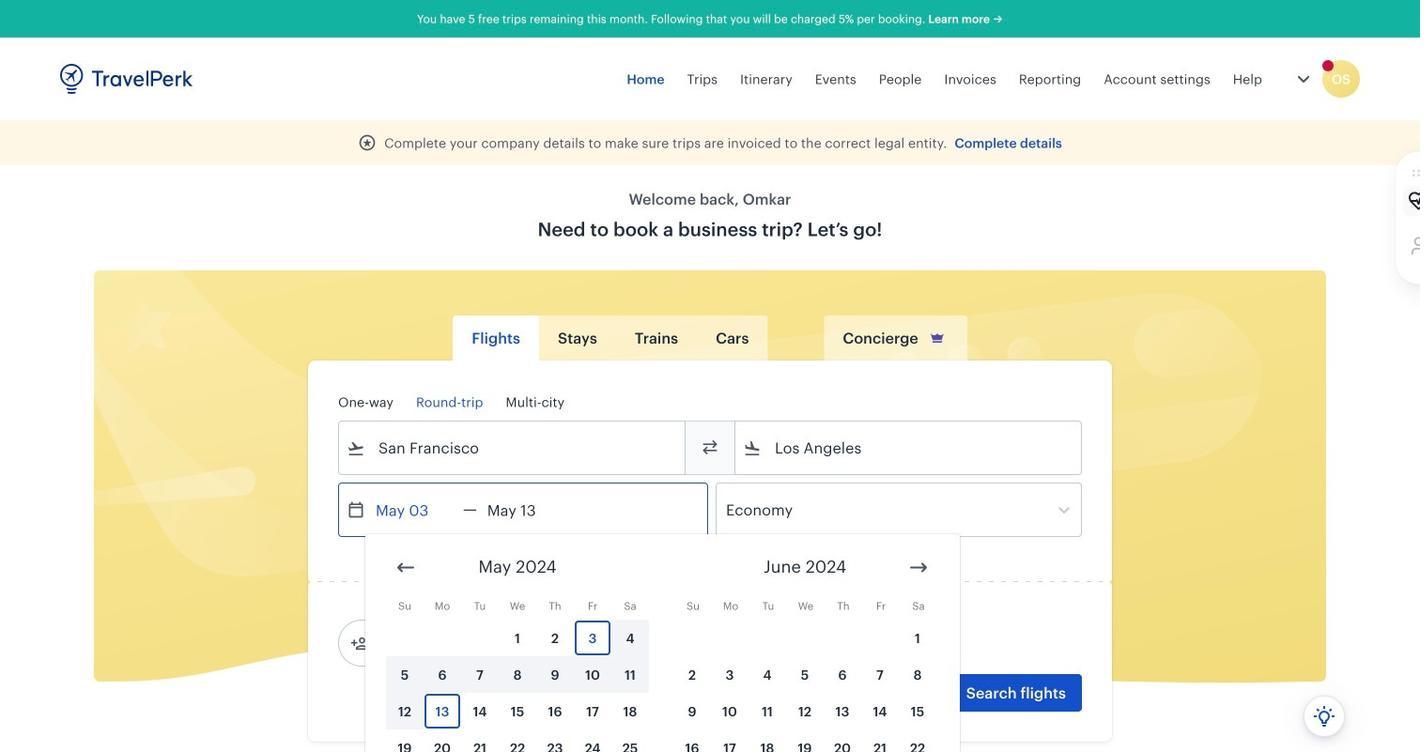 Task type: locate. For each thing, give the bounding box(es) containing it.
To search field
[[762, 433, 1057, 463]]

move forward to switch to the next month. image
[[907, 557, 930, 579]]

calendar application
[[365, 535, 1420, 752]]



Task type: describe. For each thing, give the bounding box(es) containing it.
Depart text field
[[365, 484, 463, 536]]

Add first traveler search field
[[369, 628, 565, 659]]

From search field
[[365, 433, 660, 463]]

move backward to switch to the previous month. image
[[395, 557, 417, 579]]

Return text field
[[477, 484, 575, 536]]



